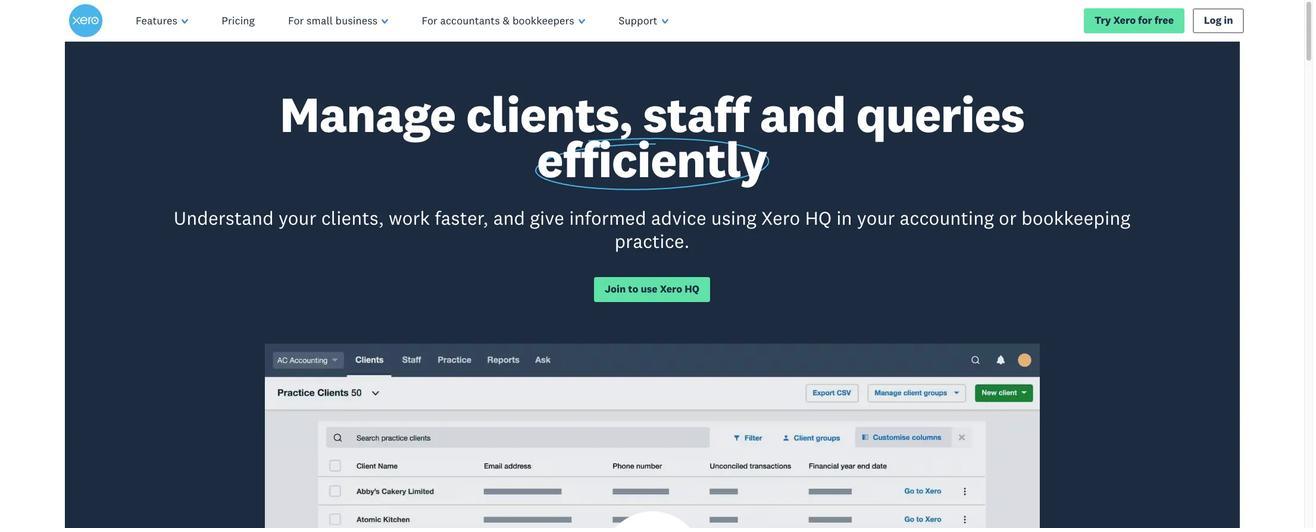 Task type: describe. For each thing, give the bounding box(es) containing it.
queries
[[856, 83, 1025, 145]]

1 your from the left
[[279, 206, 317, 230]]

features button
[[119, 0, 205, 42]]

for
[[1138, 14, 1152, 27]]

accountants
[[440, 14, 500, 27]]

understand your clients, work faster, and give informed advice using xero hq in your accounting or bookkeeping practice.
[[174, 206, 1131, 253]]

log in link
[[1193, 9, 1244, 33]]

try
[[1095, 14, 1111, 27]]

in inside 'log in' link
[[1224, 14, 1233, 27]]

clients, inside understand your clients, work faster, and give informed advice using xero hq in your accounting or bookkeeping practice.
[[321, 206, 384, 230]]

give
[[530, 206, 564, 230]]

for accountants & bookkeepers button
[[405, 0, 602, 42]]

bookkeepers
[[513, 14, 574, 27]]

staff
[[643, 83, 750, 145]]

pricing link
[[205, 0, 272, 42]]

join to use xero hq
[[605, 283, 700, 296]]

1 horizontal spatial and
[[760, 83, 846, 145]]

efficiently
[[537, 128, 767, 190]]

log in
[[1204, 14, 1233, 27]]

for small business button
[[272, 0, 405, 42]]

0 horizontal spatial hq
[[685, 283, 700, 296]]

small
[[307, 14, 333, 27]]

advice
[[651, 206, 706, 230]]

0 vertical spatial clients,
[[466, 83, 633, 145]]

bookkeeping
[[1022, 206, 1131, 230]]

&
[[503, 14, 510, 27]]

try xero for free link
[[1084, 9, 1185, 33]]

support button
[[602, 0, 685, 42]]



Task type: vqa. For each thing, say whether or not it's contained in the screenshot.
the Xero inside Back To What You Love With Xero Accounting Software
no



Task type: locate. For each thing, give the bounding box(es) containing it.
for for for accountants & bookkeepers
[[422, 14, 438, 27]]

faster,
[[435, 206, 489, 230]]

free
[[1155, 14, 1174, 27]]

2 horizontal spatial xero
[[1114, 14, 1136, 27]]

support
[[619, 14, 658, 27]]

for
[[288, 14, 304, 27], [422, 14, 438, 27]]

xero inside understand your clients, work faster, and give informed advice using xero hq in your accounting or bookkeeping practice.
[[761, 206, 800, 230]]

work
[[389, 206, 430, 230]]

1 vertical spatial xero
[[761, 206, 800, 230]]

0 vertical spatial xero
[[1114, 14, 1136, 27]]

hq
[[805, 206, 832, 230], [685, 283, 700, 296]]

0 vertical spatial and
[[760, 83, 846, 145]]

xero right use
[[660, 283, 682, 296]]

pricing
[[222, 14, 255, 27]]

1 horizontal spatial clients,
[[466, 83, 633, 145]]

2 your from the left
[[857, 206, 895, 230]]

try xero for free
[[1095, 14, 1174, 27]]

for for for small business
[[288, 14, 304, 27]]

xero homepage image
[[69, 4, 102, 38]]

manage
[[280, 83, 456, 145]]

in inside understand your clients, work faster, and give informed advice using xero hq in your accounting or bookkeeping practice.
[[837, 206, 852, 230]]

features
[[136, 14, 177, 27]]

0 horizontal spatial clients,
[[321, 206, 384, 230]]

1 vertical spatial in
[[837, 206, 852, 230]]

1 horizontal spatial your
[[857, 206, 895, 230]]

hq inside understand your clients, work faster, and give informed advice using xero hq in your accounting or bookkeeping practice.
[[805, 206, 832, 230]]

in
[[1224, 14, 1233, 27], [837, 206, 852, 230]]

xero
[[1114, 14, 1136, 27], [761, 206, 800, 230], [660, 283, 682, 296]]

using
[[711, 206, 757, 230]]

for accountants & bookkeepers
[[422, 14, 574, 27]]

1 for from the left
[[288, 14, 304, 27]]

0 vertical spatial in
[[1224, 14, 1233, 27]]

1 vertical spatial and
[[493, 206, 525, 230]]

0 horizontal spatial and
[[493, 206, 525, 230]]

join to use xero hq link
[[594, 278, 710, 302]]

0 horizontal spatial for
[[288, 14, 304, 27]]

2 for from the left
[[422, 14, 438, 27]]

0 horizontal spatial in
[[837, 206, 852, 230]]

use
[[641, 283, 658, 296]]

or
[[999, 206, 1017, 230]]

for left small
[[288, 14, 304, 27]]

2 vertical spatial xero
[[660, 283, 682, 296]]

0 horizontal spatial your
[[279, 206, 317, 230]]

practice.
[[615, 229, 690, 253]]

xero right using
[[761, 206, 800, 230]]

understand
[[174, 206, 274, 230]]

and
[[760, 83, 846, 145], [493, 206, 525, 230]]

business
[[336, 14, 378, 27]]

1 vertical spatial clients,
[[321, 206, 384, 230]]

for left 'accountants'
[[422, 14, 438, 27]]

log
[[1204, 14, 1222, 27]]

1 horizontal spatial hq
[[805, 206, 832, 230]]

for small business
[[288, 14, 378, 27]]

join
[[605, 283, 626, 296]]

to
[[628, 283, 639, 296]]

1 vertical spatial hq
[[685, 283, 700, 296]]

xero left for
[[1114, 14, 1136, 27]]

manage clients, staff and queries
[[280, 83, 1025, 145]]

your
[[279, 206, 317, 230], [857, 206, 895, 230]]

accounting
[[900, 206, 994, 230]]

0 horizontal spatial xero
[[660, 283, 682, 296]]

1 horizontal spatial xero
[[761, 206, 800, 230]]

1 horizontal spatial in
[[1224, 14, 1233, 27]]

and inside understand your clients, work faster, and give informed advice using xero hq in your accounting or bookkeeping practice.
[[493, 206, 525, 230]]

1 horizontal spatial for
[[422, 14, 438, 27]]

0 vertical spatial hq
[[805, 206, 832, 230]]

clients,
[[466, 83, 633, 145], [321, 206, 384, 230]]

informed
[[569, 206, 646, 230]]



